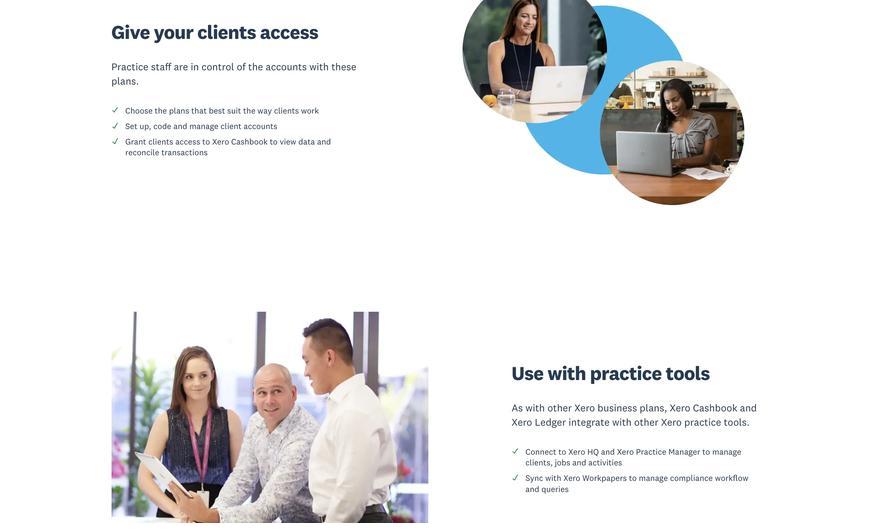 Task type: vqa. For each thing, say whether or not it's contained in the screenshot.
CLIENTS to the right
yes



Task type: locate. For each thing, give the bounding box(es) containing it.
practice left tools.
[[685, 416, 722, 429]]

0 vertical spatial accounts
[[266, 60, 307, 73]]

grant
[[125, 136, 146, 147]]

2 vertical spatial manage
[[639, 473, 668, 484]]

manage
[[189, 121, 219, 131], [713, 447, 742, 457], [639, 473, 668, 484]]

0 horizontal spatial cashbook
[[231, 136, 268, 147]]

with left these on the top left of page
[[310, 60, 329, 73]]

1 vertical spatial other
[[635, 416, 659, 429]]

0 vertical spatial manage
[[189, 121, 219, 131]]

xero
[[212, 136, 229, 147], [575, 402, 595, 414], [670, 402, 691, 414], [512, 416, 533, 429], [661, 416, 682, 429], [569, 447, 586, 457], [617, 447, 634, 457], [564, 473, 581, 484]]

clients,
[[526, 457, 553, 468]]

to
[[202, 136, 210, 147], [270, 136, 278, 147], [559, 447, 567, 457], [703, 447, 711, 457], [629, 473, 637, 484]]

clients
[[197, 20, 256, 44], [274, 105, 299, 116], [148, 136, 173, 147]]

give your clients access
[[111, 20, 318, 44]]

practice
[[590, 361, 662, 385], [685, 416, 722, 429]]

2 horizontal spatial clients
[[274, 105, 299, 116]]

0 horizontal spatial practice
[[590, 361, 662, 385]]

clients down code
[[148, 136, 173, 147]]

manage down 'connect to xero hq and xero practice manager to manage clients, jobs and activities'
[[639, 473, 668, 484]]

data
[[299, 136, 315, 147]]

choose the plans that best suit the way clients work
[[125, 105, 319, 116]]

included image for sync with xero workpapers to manage compliance workflow and queries
[[512, 474, 519, 481]]

1 vertical spatial clients
[[274, 105, 299, 116]]

included image
[[111, 137, 119, 144]]

way
[[258, 105, 272, 116]]

other
[[548, 402, 572, 414], [635, 416, 659, 429]]

with inside practice staff are in control of the accounts with these plans.
[[310, 60, 329, 73]]

1 horizontal spatial access
[[260, 20, 318, 44]]

clients right way at the top left of page
[[274, 105, 299, 116]]

1 horizontal spatial practice
[[636, 447, 667, 457]]

practice inside 'connect to xero hq and xero practice manager to manage clients, jobs and activities'
[[636, 447, 667, 457]]

manage down that on the top of page
[[189, 121, 219, 131]]

other down plans,
[[635, 416, 659, 429]]

2 horizontal spatial manage
[[713, 447, 742, 457]]

0 horizontal spatial practice
[[111, 60, 149, 73]]

with up queries
[[546, 473, 562, 484]]

view
[[280, 136, 296, 147]]

clients up control
[[197, 20, 256, 44]]

0 vertical spatial access
[[260, 20, 318, 44]]

are
[[174, 60, 188, 73]]

the
[[248, 60, 263, 73], [155, 105, 167, 116], [243, 105, 256, 116]]

hq
[[588, 447, 599, 457]]

xero down jobs
[[564, 473, 581, 484]]

0 horizontal spatial access
[[175, 136, 200, 147]]

plans,
[[640, 402, 668, 414]]

xero down 'client'
[[212, 136, 229, 147]]

0 vertical spatial other
[[548, 402, 572, 414]]

1 vertical spatial cashbook
[[693, 402, 738, 414]]

and up tools.
[[740, 402, 757, 414]]

practice inside practice staff are in control of the accounts with these plans.
[[111, 60, 149, 73]]

to up jobs
[[559, 447, 567, 457]]

plans.
[[111, 75, 139, 87]]

1 horizontal spatial practice
[[685, 416, 722, 429]]

0 vertical spatial cashbook
[[231, 136, 268, 147]]

with for sync
[[546, 473, 562, 484]]

the right the of
[[248, 60, 263, 73]]

and down sync
[[526, 484, 540, 494]]

included image left choose
[[111, 106, 119, 113]]

the up code
[[155, 105, 167, 116]]

cashbook
[[231, 136, 268, 147], [693, 402, 738, 414]]

and
[[173, 121, 187, 131], [317, 136, 331, 147], [740, 402, 757, 414], [601, 447, 615, 457], [573, 457, 587, 468], [526, 484, 540, 494]]

included image left sync
[[512, 474, 519, 481]]

practice up "business"
[[590, 361, 662, 385]]

1 horizontal spatial other
[[635, 416, 659, 429]]

to down 'connect to xero hq and xero practice manager to manage clients, jobs and activities'
[[629, 473, 637, 484]]

clients inside the "grant clients access to xero cashbook to view data and reconcile transactions"
[[148, 136, 173, 147]]

2 vertical spatial clients
[[148, 136, 173, 147]]

the inside practice staff are in control of the accounts with these plans.
[[248, 60, 263, 73]]

connect to xero hq and xero practice manager to manage clients, jobs and activities
[[526, 447, 742, 468]]

0 horizontal spatial other
[[548, 402, 572, 414]]

1 horizontal spatial cashbook
[[693, 402, 738, 414]]

set
[[125, 121, 138, 131]]

work
[[301, 105, 319, 116]]

grant clients access to xero cashbook to view data and reconcile transactions
[[125, 136, 331, 158]]

cashbook down 'client'
[[231, 136, 268, 147]]

that
[[191, 105, 207, 116]]

sync with xero workpapers to manage compliance workflow and queries
[[526, 473, 749, 494]]

the for control
[[248, 60, 263, 73]]

included image left the connect
[[512, 448, 519, 455]]

0 horizontal spatial clients
[[148, 136, 173, 147]]

1 vertical spatial manage
[[713, 447, 742, 457]]

1 vertical spatial practice
[[636, 447, 667, 457]]

accounts
[[266, 60, 307, 73], [244, 121, 278, 131]]

included image for set up, code and manage client accounts
[[111, 122, 119, 129]]

reconcile
[[125, 147, 159, 158]]

access
[[260, 20, 318, 44], [175, 136, 200, 147]]

other up the ledger
[[548, 402, 572, 414]]

with right as
[[526, 402, 545, 414]]

to right manager
[[703, 447, 711, 457]]

1 horizontal spatial clients
[[197, 20, 256, 44]]

use
[[512, 361, 544, 385]]

cashbook up tools.
[[693, 402, 738, 414]]

transactions
[[161, 147, 208, 158]]

manage up workflow
[[713, 447, 742, 457]]

1 horizontal spatial manage
[[639, 473, 668, 484]]

with inside sync with xero workpapers to manage compliance workflow and queries
[[546, 473, 562, 484]]

accounts inside practice staff are in control of the accounts with these plans.
[[266, 60, 307, 73]]

xero inside sync with xero workpapers to manage compliance workflow and queries
[[564, 473, 581, 484]]

and right data
[[317, 136, 331, 147]]

and inside the as with other xero business plans, xero cashbook and xero ledger integrate with other xero practice tools.
[[740, 402, 757, 414]]

with right use
[[548, 361, 586, 385]]

practice left manager
[[636, 447, 667, 457]]

control
[[202, 60, 234, 73]]

included image
[[111, 106, 119, 113], [111, 122, 119, 129], [512, 448, 519, 455], [512, 474, 519, 481]]

workpapers
[[583, 473, 627, 484]]

ledger
[[535, 416, 566, 429]]

activities
[[589, 457, 623, 468]]

the right suit
[[243, 105, 256, 116]]

xero down as
[[512, 416, 533, 429]]

included image up included image
[[111, 122, 119, 129]]

practice
[[111, 60, 149, 73], [636, 447, 667, 457]]

and inside sync with xero workpapers to manage compliance workflow and queries
[[526, 484, 540, 494]]

practice up plans. at the top left
[[111, 60, 149, 73]]

0 horizontal spatial manage
[[189, 121, 219, 131]]

1 vertical spatial access
[[175, 136, 200, 147]]

1 vertical spatial practice
[[685, 416, 722, 429]]

with
[[310, 60, 329, 73], [548, 361, 586, 385], [526, 402, 545, 414], [613, 416, 632, 429], [546, 473, 562, 484]]

set up, code and manage client accounts
[[125, 121, 278, 131]]

staff
[[151, 60, 171, 73]]

with down "business"
[[613, 416, 632, 429]]

suit
[[227, 105, 241, 116]]

0 vertical spatial practice
[[111, 60, 149, 73]]

xero right plans,
[[670, 402, 691, 414]]

cashbook inside the "grant clients access to xero cashbook to view data and reconcile transactions"
[[231, 136, 268, 147]]



Task type: describe. For each thing, give the bounding box(es) containing it.
best
[[209, 105, 225, 116]]

code
[[153, 121, 171, 131]]

with for as
[[526, 402, 545, 414]]

sync
[[526, 473, 544, 484]]

practice inside the as with other xero business plans, xero cashbook and xero ledger integrate with other xero practice tools.
[[685, 416, 722, 429]]

1 vertical spatial accounts
[[244, 121, 278, 131]]

and inside the "grant clients access to xero cashbook to view data and reconcile transactions"
[[317, 136, 331, 147]]

and down the plans
[[173, 121, 187, 131]]

choose
[[125, 105, 153, 116]]

manage inside 'connect to xero hq and xero practice manager to manage clients, jobs and activities'
[[713, 447, 742, 457]]

as with other xero business plans, xero cashbook and xero ledger integrate with other xero practice tools.
[[512, 402, 757, 429]]

workflow
[[715, 473, 749, 484]]

in
[[191, 60, 199, 73]]

cashbook inside the as with other xero business plans, xero cashbook and xero ledger integrate with other xero practice tools.
[[693, 402, 738, 414]]

connect
[[526, 447, 557, 457]]

tools
[[666, 361, 710, 385]]

up,
[[140, 121, 151, 131]]

access inside the "grant clients access to xero cashbook to view data and reconcile transactions"
[[175, 136, 200, 147]]

practice staff are in control of the accounts with these plans.
[[111, 60, 357, 87]]

the for best
[[243, 105, 256, 116]]

xero left hq
[[569, 447, 586, 457]]

0 vertical spatial clients
[[197, 20, 256, 44]]

xero down plans,
[[661, 416, 682, 429]]

manage inside sync with xero workpapers to manage compliance workflow and queries
[[639, 473, 668, 484]]

jobs
[[555, 457, 571, 468]]

0 vertical spatial practice
[[590, 361, 662, 385]]

and right jobs
[[573, 457, 587, 468]]

xero inside the "grant clients access to xero cashbook to view data and reconcile transactions"
[[212, 136, 229, 147]]

included image for connect to xero hq and xero practice manager to manage clients, jobs and activities
[[512, 448, 519, 455]]

your
[[154, 20, 193, 44]]

give
[[111, 20, 150, 44]]

integrate
[[569, 416, 610, 429]]

business
[[598, 402, 637, 414]]

queries
[[542, 484, 569, 494]]

and up "activities" in the bottom of the page
[[601, 447, 615, 457]]

included image for choose the plans that best suit the way clients work
[[111, 106, 119, 113]]

to down set up, code and manage client accounts
[[202, 136, 210, 147]]

to inside sync with xero workpapers to manage compliance workflow and queries
[[629, 473, 637, 484]]

plans
[[169, 105, 189, 116]]

use with practice tools
[[512, 361, 710, 385]]

tools.
[[724, 416, 750, 429]]

as
[[512, 402, 523, 414]]

of
[[237, 60, 246, 73]]

to left view
[[270, 136, 278, 147]]

xero up "activities" in the bottom of the page
[[617, 447, 634, 457]]

client
[[221, 121, 242, 131]]

compliance
[[670, 473, 713, 484]]

with for use
[[548, 361, 586, 385]]

xero up integrate
[[575, 402, 595, 414]]

manager
[[669, 447, 701, 457]]

these
[[332, 60, 357, 73]]



